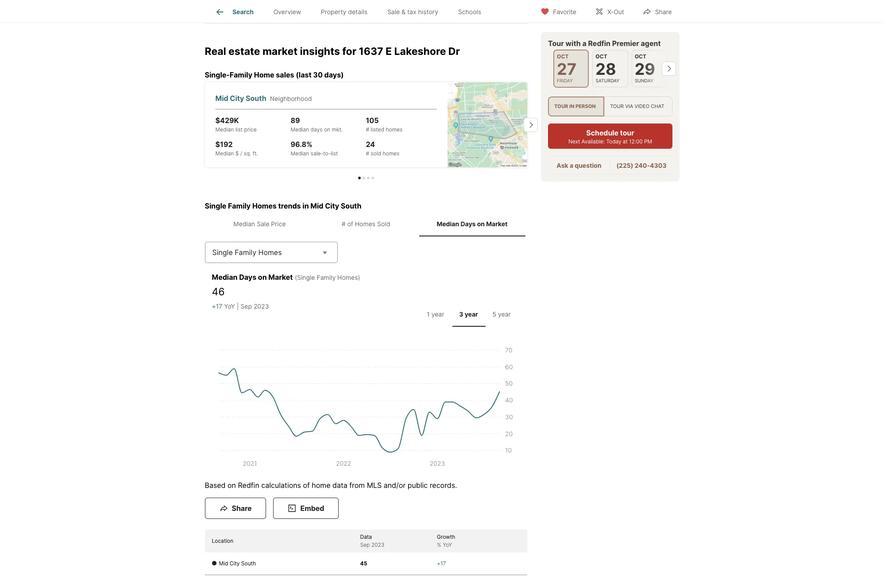 Task type: describe. For each thing, give the bounding box(es) containing it.
sold
[[378, 220, 391, 228]]

24 # sold homes
[[366, 140, 400, 157]]

median inside 96.8% median sale-to-list
[[291, 150, 309, 157]]

embed button
[[274, 498, 339, 519]]

mid for mid city south
[[219, 561, 228, 567]]

45
[[360, 561, 368, 567]]

trends
[[279, 202, 301, 210]]

today
[[607, 138, 622, 145]]

ft.
[[253, 150, 258, 157]]

year for 1 year
[[432, 311, 445, 318]]

family for single family homes
[[235, 248, 257, 257]]

+17 yoy | sep 2023
[[212, 303, 269, 310]]

46
[[212, 286, 225, 298]]

1 vertical spatial south
[[341, 202, 362, 210]]

market for median days on market
[[487, 220, 508, 228]]

neighborhood
[[270, 95, 312, 102]]

mid city south neighborhood
[[216, 94, 312, 103]]

single family homes
[[212, 248, 282, 257]]

single-
[[205, 70, 230, 79]]

30
[[313, 70, 323, 79]]

via
[[626, 103, 634, 110]]

# of homes sold tab
[[313, 213, 419, 235]]

dr
[[449, 45, 460, 58]]

sunday
[[635, 78, 654, 84]]

listed
[[371, 126, 385, 133]]

data
[[333, 481, 348, 490]]

5 year tab
[[486, 303, 519, 325]]

estate
[[229, 45, 260, 58]]

saturday
[[596, 78, 620, 84]]

$192
[[216, 140, 233, 149]]

list inside $429k median list price
[[236, 126, 243, 133]]

slide 1 dot image
[[358, 177, 361, 179]]

(last
[[296, 70, 312, 79]]

property
[[321, 8, 347, 16]]

/
[[240, 150, 242, 157]]

sales
[[276, 70, 294, 79]]

with
[[566, 39, 581, 48]]

growth
[[437, 534, 456, 541]]

history
[[419, 8, 439, 16]]

tour for tour via video chat
[[610, 103, 624, 110]]

single-family home sales (last 30 days)
[[205, 70, 344, 79]]

mkt.
[[332, 126, 343, 133]]

$192 median $ / sq. ft.
[[216, 140, 258, 157]]

0 horizontal spatial redfin
[[238, 481, 260, 490]]

0 horizontal spatial share button
[[205, 498, 267, 519]]

question
[[575, 162, 602, 169]]

list inside 96.8% median sale-to-list
[[331, 150, 338, 157]]

video
[[635, 103, 650, 110]]

89 median days on mkt.
[[291, 116, 343, 133]]

0 vertical spatial redfin
[[588, 39, 611, 48]]

tab list containing search
[[205, 0, 499, 23]]

x-
[[608, 8, 614, 15]]

5
[[493, 311, 497, 318]]

city for mid city south
[[230, 561, 240, 567]]

tour with a redfin premier agent
[[548, 39, 661, 48]]

median inside $192 median $ / sq. ft.
[[216, 150, 234, 157]]

0 horizontal spatial 2023
[[254, 303, 269, 310]]

oct for 27
[[557, 53, 569, 60]]

$429k
[[216, 116, 239, 125]]

3 year tab
[[452, 303, 486, 325]]

oct for 28
[[596, 53, 608, 60]]

days)
[[325, 70, 344, 79]]

(225) 240-4303
[[617, 162, 667, 169]]

home
[[312, 481, 331, 490]]

south for mid city south neighborhood
[[246, 94, 267, 103]]

on inside 89 median days on mkt.
[[324, 126, 331, 133]]

24
[[366, 140, 375, 149]]

data sep 2023
[[360, 534, 385, 549]]

search
[[233, 8, 254, 16]]

tab list containing 1 year
[[418, 302, 520, 327]]

12:00
[[629, 138, 643, 145]]

median inside the 'median days on market' tab
[[437, 220, 460, 228]]

3 year
[[460, 311, 478, 318]]

available:
[[582, 138, 605, 145]]

homes for trends
[[253, 202, 277, 210]]

oct 28 saturday
[[596, 53, 620, 84]]

chat
[[651, 103, 665, 110]]

105
[[366, 116, 379, 125]]

from
[[350, 481, 365, 490]]

overview
[[274, 8, 301, 16]]

next
[[569, 138, 580, 145]]

next image for tour with a redfin premier agent
[[662, 62, 676, 76]]

28
[[596, 59, 617, 79]]

median days on market
[[437, 220, 508, 228]]

homes)
[[338, 274, 360, 281]]

public
[[408, 481, 428, 490]]

sep inside data sep 2023
[[360, 542, 370, 549]]

insights
[[300, 45, 340, 58]]

(single
[[295, 274, 315, 281]]

search link
[[215, 7, 254, 17]]

family for single family homes trends in mid city south
[[228, 202, 251, 210]]

and/or
[[384, 481, 406, 490]]

96.8% median sale-to-list
[[291, 140, 338, 157]]

mid city south link
[[216, 93, 270, 104]]

based on redfin calculations of home data from mls and/or public records.
[[205, 481, 458, 490]]

share for the left share button
[[232, 504, 252, 513]]

&
[[402, 8, 406, 16]]

days
[[311, 126, 323, 133]]

|
[[237, 303, 239, 310]]

real
[[205, 45, 226, 58]]

of inside tab
[[348, 220, 354, 228]]

on inside tab
[[478, 220, 485, 228]]

sale inside tab
[[388, 8, 400, 16]]

x-out
[[608, 8, 625, 15]]

price
[[271, 220, 286, 228]]

overview tab
[[264, 1, 311, 23]]

family inside median days on market (single family homes) 46
[[317, 274, 336, 281]]

%
[[437, 542, 442, 549]]

0 vertical spatial share button
[[636, 2, 680, 20]]

oct 29 sunday
[[635, 53, 656, 84]]

year for 3 year
[[465, 311, 478, 318]]



Task type: vqa. For each thing, say whether or not it's contained in the screenshot.


Task type: locate. For each thing, give the bounding box(es) containing it.
oct down agent
[[635, 53, 647, 60]]

0 vertical spatial days
[[461, 220, 476, 228]]

tour in person
[[555, 103, 596, 110]]

city up $429k
[[230, 94, 244, 103]]

sale left price
[[257, 220, 270, 228]]

year right 5
[[498, 311, 511, 318]]

list
[[236, 126, 243, 133], [331, 150, 338, 157]]

to-
[[323, 150, 331, 157]]

1 horizontal spatial yoy
[[443, 542, 453, 549]]

city
[[230, 94, 244, 103], [325, 202, 339, 210], [230, 561, 240, 567]]

ask a question
[[557, 162, 602, 169]]

1 vertical spatial sep
[[360, 542, 370, 549]]

+17 down 46
[[212, 303, 223, 310]]

1 horizontal spatial days
[[461, 220, 476, 228]]

0 vertical spatial mid
[[216, 94, 228, 103]]

tour left person
[[555, 103, 568, 110]]

oct inside oct 27 friday
[[557, 53, 569, 60]]

tour left "with"
[[548, 39, 564, 48]]

market
[[263, 45, 298, 58]]

oct 27 friday
[[557, 53, 577, 84]]

5 year
[[493, 311, 511, 318]]

29
[[635, 59, 656, 79]]

share for share button to the top
[[656, 8, 672, 15]]

out
[[614, 8, 625, 15]]

None button
[[554, 50, 589, 88], [593, 50, 628, 87], [632, 50, 668, 87], [554, 50, 589, 88], [593, 50, 628, 87], [632, 50, 668, 87]]

1 vertical spatial tab list
[[205, 211, 528, 237]]

single
[[205, 202, 227, 210], [212, 248, 233, 257]]

homes up median sale price
[[253, 202, 277, 210]]

family left home
[[230, 70, 253, 79]]

sale-
[[311, 150, 323, 157]]

days for median days on market
[[461, 220, 476, 228]]

0 vertical spatial share
[[656, 8, 672, 15]]

0 horizontal spatial a
[[570, 162, 574, 169]]

calculations
[[262, 481, 301, 490]]

0 horizontal spatial oct
[[557, 53, 569, 60]]

0 horizontal spatial in
[[303, 202, 309, 210]]

3 year from the left
[[498, 311, 511, 318]]

0 horizontal spatial +17
[[212, 303, 223, 310]]

median days on market tab
[[419, 213, 526, 235]]

# inside 24 # sold homes
[[366, 150, 370, 157]]

sep
[[241, 303, 252, 310], [360, 542, 370, 549]]

1 horizontal spatial list
[[331, 150, 338, 157]]

price
[[244, 126, 257, 133]]

next image
[[662, 62, 676, 76], [524, 118, 538, 132]]

1 vertical spatial city
[[325, 202, 339, 210]]

slide 3 dot image
[[367, 177, 370, 179]]

single for single family homes
[[212, 248, 233, 257]]

share button up agent
[[636, 2, 680, 20]]

2 horizontal spatial oct
[[635, 53, 647, 60]]

2 year from the left
[[465, 311, 478, 318]]

2 vertical spatial south
[[241, 561, 256, 567]]

home
[[254, 70, 275, 79]]

mid down location
[[219, 561, 228, 567]]

2 oct from the left
[[596, 53, 608, 60]]

2 vertical spatial city
[[230, 561, 240, 567]]

1 oct from the left
[[557, 53, 569, 60]]

homes inside 105 # listed homes
[[386, 126, 403, 133]]

tab list containing median sale price
[[205, 211, 528, 237]]

days for median days on market (single family homes) 46
[[239, 273, 257, 282]]

0 vertical spatial yoy
[[224, 303, 235, 310]]

# for 24
[[366, 150, 370, 157]]

1 vertical spatial homes
[[383, 150, 400, 157]]

1 vertical spatial 2023
[[372, 542, 385, 549]]

city for mid city south neighborhood
[[230, 94, 244, 103]]

0 vertical spatial next image
[[662, 62, 676, 76]]

for
[[343, 45, 357, 58]]

1 vertical spatial share button
[[205, 498, 267, 519]]

image image
[[448, 82, 528, 167]]

at
[[623, 138, 628, 145]]

240-
[[635, 162, 650, 169]]

1 vertical spatial a
[[570, 162, 574, 169]]

share up location
[[232, 504, 252, 513]]

+17 for +17 yoy | sep 2023
[[212, 303, 223, 310]]

sale & tax history
[[388, 8, 439, 16]]

tax
[[408, 8, 417, 16]]

south for mid city south
[[241, 561, 256, 567]]

a right ask at top right
[[570, 162, 574, 169]]

redfin right "with"
[[588, 39, 611, 48]]

list right sale-
[[331, 150, 338, 157]]

sale inside tab
[[257, 220, 270, 228]]

1 vertical spatial redfin
[[238, 481, 260, 490]]

2023 inside data sep 2023
[[372, 542, 385, 549]]

city up the # of homes sold tab
[[325, 202, 339, 210]]

year for 5 year
[[498, 311, 511, 318]]

# inside 105 # listed homes
[[366, 126, 370, 133]]

year inside 'tab'
[[465, 311, 478, 318]]

sep down "data"
[[360, 542, 370, 549]]

single for single family homes trends in mid city south
[[205, 202, 227, 210]]

yoy inside "growth % yoy"
[[443, 542, 453, 549]]

1 horizontal spatial market
[[487, 220, 508, 228]]

next image for single-family home
[[524, 118, 538, 132]]

in left person
[[570, 103, 575, 110]]

0 horizontal spatial days
[[239, 273, 257, 282]]

0 vertical spatial homes
[[386, 126, 403, 133]]

x-out button
[[588, 2, 632, 20]]

mid
[[216, 94, 228, 103], [311, 202, 324, 210], [219, 561, 228, 567]]

pm
[[644, 138, 652, 145]]

1 horizontal spatial year
[[465, 311, 478, 318]]

1 horizontal spatial sale
[[388, 8, 400, 16]]

homes right listed
[[386, 126, 403, 133]]

1 horizontal spatial a
[[583, 39, 587, 48]]

0 horizontal spatial share
[[232, 504, 252, 513]]

schedule
[[587, 129, 619, 137]]

1 vertical spatial +17
[[437, 561, 446, 567]]

schedule tour next available: today at 12:00 pm
[[569, 129, 652, 145]]

# for 105
[[366, 126, 370, 133]]

oct inside oct 29 sunday
[[635, 53, 647, 60]]

yoy
[[224, 303, 235, 310], [443, 542, 453, 549]]

1 vertical spatial in
[[303, 202, 309, 210]]

1 vertical spatial market
[[269, 273, 293, 282]]

# inside tab
[[342, 220, 346, 228]]

growth % yoy
[[437, 534, 456, 549]]

tour
[[620, 129, 635, 137]]

3 oct from the left
[[635, 53, 647, 60]]

tour for tour with a redfin premier agent
[[548, 39, 564, 48]]

homes left sold
[[355, 220, 376, 228]]

1 vertical spatial single
[[212, 248, 233, 257]]

1 vertical spatial next image
[[524, 118, 538, 132]]

median
[[216, 126, 234, 133], [291, 126, 309, 133], [216, 150, 234, 157], [291, 150, 309, 157], [234, 220, 255, 228], [437, 220, 460, 228], [212, 273, 238, 282]]

2 vertical spatial tab list
[[418, 302, 520, 327]]

median inside median days on market (single family homes) 46
[[212, 273, 238, 282]]

days
[[461, 220, 476, 228], [239, 273, 257, 282]]

0 vertical spatial 2023
[[254, 303, 269, 310]]

mid for mid city south neighborhood
[[216, 94, 228, 103]]

0 horizontal spatial list
[[236, 126, 243, 133]]

1 horizontal spatial oct
[[596, 53, 608, 60]]

(225) 240-4303 link
[[617, 162, 667, 169]]

#
[[366, 126, 370, 133], [366, 150, 370, 157], [342, 220, 346, 228]]

$
[[236, 150, 239, 157]]

city down location
[[230, 561, 240, 567]]

0 vertical spatial single
[[205, 202, 227, 210]]

homes down price
[[259, 248, 282, 257]]

105 # listed homes
[[366, 116, 403, 133]]

sale & tax history tab
[[378, 1, 449, 23]]

friday
[[557, 78, 573, 84]]

ask
[[557, 162, 569, 169]]

0 horizontal spatial next image
[[524, 118, 538, 132]]

0 vertical spatial sep
[[241, 303, 252, 310]]

1 horizontal spatial sep
[[360, 542, 370, 549]]

mid inside carousel group
[[216, 94, 228, 103]]

96.8%
[[291, 140, 313, 149]]

sale left &
[[388, 8, 400, 16]]

1 horizontal spatial in
[[570, 103, 575, 110]]

year right 1
[[432, 311, 445, 318]]

4303
[[650, 162, 667, 169]]

details
[[348, 8, 368, 16]]

(225)
[[617, 162, 634, 169]]

1 vertical spatial sale
[[257, 220, 270, 228]]

property details tab
[[311, 1, 378, 23]]

median inside 89 median days on mkt.
[[291, 126, 309, 133]]

1 horizontal spatial share button
[[636, 2, 680, 20]]

tab list
[[205, 0, 499, 23], [205, 211, 528, 237], [418, 302, 520, 327]]

sold
[[371, 150, 382, 157]]

market for median days on market (single family homes) 46
[[269, 273, 293, 282]]

homes for 24
[[383, 150, 400, 157]]

family down median sale price tab
[[235, 248, 257, 257]]

1 vertical spatial #
[[366, 150, 370, 157]]

1 year tab
[[419, 303, 452, 325]]

oct down "with"
[[557, 53, 569, 60]]

yoy left |
[[224, 303, 235, 310]]

schools tab
[[449, 1, 492, 23]]

0 vertical spatial south
[[246, 94, 267, 103]]

lakeshore
[[395, 45, 446, 58]]

1 vertical spatial days
[[239, 273, 257, 282]]

1 vertical spatial list
[[331, 150, 338, 157]]

ask a question link
[[557, 162, 602, 169]]

0 vertical spatial +17
[[212, 303, 223, 310]]

0 vertical spatial list
[[236, 126, 243, 133]]

of left home
[[303, 481, 310, 490]]

median days on market (single family homes) 46
[[212, 273, 360, 298]]

sale
[[388, 8, 400, 16], [257, 220, 270, 228]]

share button down the based
[[205, 498, 267, 519]]

list left price
[[236, 126, 243, 133]]

homes inside the # of homes sold tab
[[355, 220, 376, 228]]

a
[[583, 39, 587, 48], [570, 162, 574, 169]]

records.
[[430, 481, 458, 490]]

1 horizontal spatial 2023
[[372, 542, 385, 549]]

family up median sale price
[[228, 202, 251, 210]]

+17 for +17
[[437, 561, 446, 567]]

market inside tab
[[487, 220, 508, 228]]

tour for tour in person
[[555, 103, 568, 110]]

1 horizontal spatial +17
[[437, 561, 446, 567]]

homes inside 24 # sold homes
[[383, 150, 400, 157]]

1 horizontal spatial next image
[[662, 62, 676, 76]]

3
[[460, 311, 464, 318]]

city inside carousel group
[[230, 94, 244, 103]]

89
[[291, 116, 300, 125]]

2023 down "data"
[[372, 542, 385, 549]]

tour
[[548, 39, 564, 48], [555, 103, 568, 110], [610, 103, 624, 110]]

0 vertical spatial in
[[570, 103, 575, 110]]

median inside median sale price tab
[[234, 220, 255, 228]]

family right (single
[[317, 274, 336, 281]]

share
[[656, 8, 672, 15], [232, 504, 252, 513]]

tour left via on the top right of page
[[610, 103, 624, 110]]

market inside median days on market (single family homes) 46
[[269, 273, 293, 282]]

0 horizontal spatial sale
[[257, 220, 270, 228]]

0 vertical spatial sale
[[388, 8, 400, 16]]

0 horizontal spatial of
[[303, 481, 310, 490]]

days inside median days on market (single family homes) 46
[[239, 273, 257, 282]]

yoy down 'growth'
[[443, 542, 453, 549]]

schools
[[459, 8, 482, 16]]

1 year from the left
[[432, 311, 445, 318]]

sep right |
[[241, 303, 252, 310]]

+17 down the %
[[437, 561, 446, 567]]

carousel group
[[201, 80, 538, 179]]

next image inside carousel group
[[524, 118, 538, 132]]

in
[[570, 103, 575, 110], [303, 202, 309, 210]]

a right "with"
[[583, 39, 587, 48]]

based
[[205, 481, 226, 490]]

mid city south
[[219, 561, 256, 567]]

0 vertical spatial a
[[583, 39, 587, 48]]

1 vertical spatial homes
[[355, 220, 376, 228]]

oct down tour with a redfin premier agent
[[596, 53, 608, 60]]

list box containing tour in person
[[548, 97, 673, 117]]

1 vertical spatial mid
[[311, 202, 324, 210]]

homes for sold
[[355, 220, 376, 228]]

property details
[[321, 8, 368, 16]]

1 vertical spatial share
[[232, 504, 252, 513]]

in right trends
[[303, 202, 309, 210]]

+17
[[212, 303, 223, 310], [437, 561, 446, 567]]

0 horizontal spatial year
[[432, 311, 445, 318]]

sq.
[[244, 150, 251, 157]]

days inside tab
[[461, 220, 476, 228]]

tour via video chat
[[610, 103, 665, 110]]

0 vertical spatial homes
[[253, 202, 277, 210]]

2 vertical spatial mid
[[219, 561, 228, 567]]

# of homes sold
[[342, 220, 391, 228]]

redfin left calculations
[[238, 481, 260, 490]]

0 horizontal spatial yoy
[[224, 303, 235, 310]]

share button
[[636, 2, 680, 20], [205, 498, 267, 519]]

on inside median days on market (single family homes) 46
[[258, 273, 267, 282]]

0 vertical spatial of
[[348, 220, 354, 228]]

0 horizontal spatial market
[[269, 273, 293, 282]]

2 horizontal spatial year
[[498, 311, 511, 318]]

embed
[[301, 504, 324, 513]]

0 horizontal spatial sep
[[241, 303, 252, 310]]

2 vertical spatial #
[[342, 220, 346, 228]]

1 horizontal spatial of
[[348, 220, 354, 228]]

2 vertical spatial homes
[[259, 248, 282, 257]]

year right 3
[[465, 311, 478, 318]]

0 vertical spatial city
[[230, 94, 244, 103]]

mls
[[367, 481, 382, 490]]

oct inside oct 28 saturday
[[596, 53, 608, 60]]

median sale price tab
[[207, 213, 313, 235]]

1 horizontal spatial share
[[656, 8, 672, 15]]

$429k median list price
[[216, 116, 257, 133]]

1 vertical spatial yoy
[[443, 542, 453, 549]]

homes right sold
[[383, 150, 400, 157]]

0 vertical spatial #
[[366, 126, 370, 133]]

2023
[[254, 303, 269, 310], [372, 542, 385, 549]]

data
[[360, 534, 372, 541]]

family for single-family home sales (last 30 days)
[[230, 70, 253, 79]]

agent
[[641, 39, 661, 48]]

list box
[[548, 97, 673, 117]]

median sale price
[[234, 220, 286, 228]]

favorite button
[[534, 2, 584, 20]]

mid up $429k
[[216, 94, 228, 103]]

0 vertical spatial tab list
[[205, 0, 499, 23]]

median inside $429k median list price
[[216, 126, 234, 133]]

homes for 105
[[386, 126, 403, 133]]

2023 right |
[[254, 303, 269, 310]]

share up agent
[[656, 8, 672, 15]]

1 vertical spatial of
[[303, 481, 310, 490]]

0 vertical spatial market
[[487, 220, 508, 228]]

location
[[212, 538, 234, 545]]

south inside carousel group
[[246, 94, 267, 103]]

1 horizontal spatial redfin
[[588, 39, 611, 48]]

of left sold
[[348, 220, 354, 228]]

mid right trends
[[311, 202, 324, 210]]

oct for 29
[[635, 53, 647, 60]]



